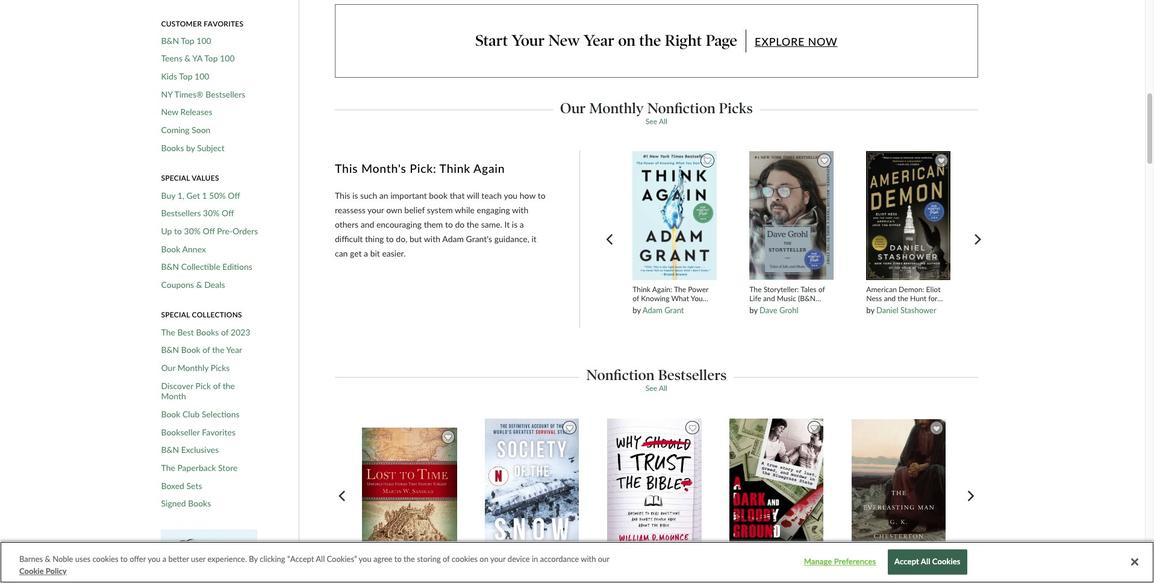 Task type: locate. For each thing, give the bounding box(es) containing it.
1 see all link from the top
[[646, 117, 668, 126]]

bestsellers 30% off
[[161, 208, 234, 218]]

2 horizontal spatial bestsellers
[[658, 367, 727, 384]]

life
[[750, 294, 762, 303]]

same.
[[481, 219, 503, 229]]

0 vertical spatial a
[[520, 219, 524, 229]]

favorites
[[204, 19, 244, 28], [202, 427, 236, 437]]

the storyteller: tales of life and music (b&n exclusive edition) link
[[750, 285, 834, 313]]

top down customer at the top left
[[181, 35, 195, 46]]

cookies right uses
[[93, 554, 118, 564]]

1 horizontal spatial bestsellers
[[206, 89, 245, 99]]

you left agree
[[359, 554, 372, 564]]

again:
[[653, 285, 673, 294]]

edition) inside think again: the power of knowing what you don't know (b&n exclusive edition)
[[664, 313, 689, 322]]

exclusive down don't
[[633, 313, 663, 322]]

b&n for b&n collectible editions
[[161, 262, 179, 272]]

a
[[728, 567, 733, 576], [818, 567, 823, 576]]

adam down knowing
[[643, 305, 663, 315]]

30% up the up to 30% off pre-orders
[[203, 208, 220, 218]]

of down the best books of 2023 link
[[203, 345, 210, 355]]

signed books
[[161, 499, 211, 509]]

special up best
[[161, 311, 190, 320]]

0 vertical spatial see all link
[[646, 117, 668, 126]]

with left our
[[581, 554, 596, 564]]

think up that
[[440, 161, 471, 175]]

accept
[[895, 557, 920, 567]]

monthly inside our monthly nonfiction picks see all
[[590, 99, 644, 117]]

with down how
[[512, 205, 529, 215]]

1 vertical spatial favorites
[[202, 427, 236, 437]]

edition) down know
[[664, 313, 689, 322]]

by down ness
[[867, 305, 875, 315]]

0 vertical spatial monthly
[[590, 99, 644, 117]]

new down ny
[[161, 107, 178, 117]]

ny times® bestsellers link
[[161, 89, 245, 100]]

0 vertical spatial new
[[549, 32, 580, 50]]

2 vertical spatial book
[[161, 409, 180, 419]]

them
[[424, 219, 443, 229]]

by for by dave grohl
[[750, 305, 758, 315]]

1 horizontal spatial new
[[549, 32, 580, 50]]

to right agree
[[395, 554, 402, 564]]

bookseller favorites link
[[161, 427, 236, 438]]

monthly
[[590, 99, 644, 117], [178, 363, 209, 373]]

b&n up coupons on the left top of the page
[[161, 262, 179, 272]]

by down coming soon link
[[186, 143, 195, 153]]

soon
[[192, 125, 211, 135]]

& left ya
[[185, 53, 191, 64]]

of up don't
[[633, 294, 640, 303]]

think up knowing
[[633, 285, 651, 294]]

1 vertical spatial your
[[491, 554, 506, 564]]

1 vertical spatial our
[[161, 363, 176, 373]]

2 cookies from the left
[[452, 554, 478, 564]]

on left right
[[618, 32, 636, 50]]

bookseller favorites
[[161, 427, 236, 437]]

a
[[520, 219, 524, 229], [364, 248, 368, 258], [163, 554, 166, 564]]

by down life
[[750, 305, 758, 315]]

0 horizontal spatial a
[[163, 554, 166, 564]]

the for the paperback store
[[161, 463, 175, 473]]

the down hunt
[[915, 304, 926, 313]]

favorites inside bookseller favorites "link"
[[202, 427, 236, 437]]

of left the lust,
[[763, 576, 769, 583]]

policy
[[46, 566, 67, 576]]

selections
[[202, 409, 240, 419]]

your
[[368, 205, 384, 215], [491, 554, 506, 564]]

your left the device
[[491, 554, 506, 564]]

times®
[[174, 89, 204, 99]]

30% up annex
[[184, 226, 201, 236]]

of right pick
[[213, 381, 221, 391]]

the right pick
[[223, 381, 235, 391]]

the inside this is such an important book that will teach you how to reassess your own belief system while engaging with others and encouraging them to do the same. it is a difficult thing to do, but with adam grant's guidance, it can get a bit easier.
[[467, 219, 479, 229]]

2 vertical spatial a
[[163, 554, 166, 564]]

2 vertical spatial 100
[[195, 71, 209, 81]]

daniel
[[877, 305, 899, 315]]

books
[[161, 143, 184, 153], [196, 327, 219, 337], [188, 499, 211, 509]]

1 horizontal spatial &
[[185, 53, 191, 64]]

year inside 'link'
[[226, 345, 242, 355]]

1 see from the top
[[646, 117, 658, 126]]

and inside a dark and bloody ground: a true story of lust, greed, an
[[752, 567, 764, 576]]

this up reassess
[[335, 190, 350, 200]]

(b&n down what
[[673, 304, 691, 313]]

a down manage
[[818, 567, 823, 576]]

(b&n down tales
[[799, 294, 816, 303]]

on inside barnes & noble uses cookies to offer you a better user experience. by clicking "accept all cookies" you agree to the storing of cookies on your device in accordance with our cookie policy
[[480, 554, 489, 564]]

1 horizontal spatial think
[[633, 285, 651, 294]]

of inside a dark and bloody ground: a true story of lust, greed, an
[[763, 576, 769, 583]]

your
[[512, 32, 545, 50]]

a left bit
[[364, 248, 368, 258]]

b&n
[[161, 35, 179, 46], [161, 262, 179, 272], [161, 345, 179, 355], [161, 445, 179, 455]]

0 vertical spatial year
[[584, 32, 615, 50]]

the up life
[[750, 285, 762, 294]]

1 horizontal spatial our
[[560, 99, 586, 117]]

2 horizontal spatial a
[[520, 219, 524, 229]]

1 vertical spatial &
[[196, 280, 202, 290]]

new releases link
[[161, 107, 212, 117]]

teach
[[482, 190, 502, 200]]

of inside barnes & noble uses cookies to offer you a better user experience. by clicking "accept all cookies" you agree to the storing of cookies on your device in accordance with our cookie policy
[[443, 554, 450, 564]]

this inside this is such an important book that will teach you how to reassess your own belief system while engaging with others and encouraging them to do the same. it is a difficult thing to do, but with adam grant's guidance, it can get a bit easier.
[[335, 190, 350, 200]]

0 horizontal spatial (b&n
[[673, 304, 691, 313]]

book down month
[[161, 409, 180, 419]]

1 horizontal spatial year
[[584, 32, 615, 50]]

the inside think again: the power of knowing what you don't know (b&n exclusive edition)
[[674, 285, 687, 294]]

2 see all link from the top
[[646, 384, 668, 393]]

book for annex
[[161, 244, 180, 254]]

2 horizontal spatial &
[[196, 280, 202, 290]]

1 horizontal spatial cookies
[[452, 554, 478, 564]]

2 vertical spatial bestsellers
[[658, 367, 727, 384]]

1 horizontal spatial on
[[618, 32, 636, 50]]

do
[[455, 219, 465, 229]]

american demon: eliot ness and the hunt for america's jack the ripper link
[[867, 285, 951, 313]]

0 horizontal spatial cookies
[[93, 554, 118, 564]]

1 vertical spatial book
[[181, 345, 201, 355]]

0 vertical spatial picks
[[719, 99, 753, 117]]

of right storing
[[443, 554, 450, 564]]

knowing
[[641, 294, 670, 303]]

for
[[929, 294, 938, 303]]

100 right ya
[[220, 53, 235, 64]]

adam
[[442, 234, 464, 244], [643, 305, 663, 315]]

to left the offer
[[120, 554, 128, 564]]

of
[[819, 285, 825, 294], [633, 294, 640, 303], [221, 327, 229, 337], [203, 345, 210, 355], [213, 381, 221, 391], [443, 554, 450, 564], [763, 576, 769, 583]]

edition) down music at the bottom right of page
[[781, 304, 806, 313]]

1 vertical spatial 100
[[220, 53, 235, 64]]

special for buy
[[161, 174, 190, 183]]

see all link for see
[[646, 384, 668, 393]]

0 vertical spatial our
[[560, 99, 586, 117]]

see all link
[[646, 117, 668, 126], [646, 384, 668, 393]]

it
[[532, 234, 537, 244]]

of inside 'link'
[[203, 345, 210, 355]]

1 vertical spatial books
[[196, 327, 219, 337]]

3 b&n from the top
[[161, 345, 179, 355]]

off up pre-
[[222, 208, 234, 218]]

adam down do
[[442, 234, 464, 244]]

the right do
[[467, 219, 479, 229]]

a dark and bloody ground: a true story of lust, greed, and murder in the bluegrass state image
[[729, 418, 825, 563]]

2 horizontal spatial you
[[504, 190, 518, 200]]

0 horizontal spatial our
[[161, 363, 176, 373]]

book
[[161, 244, 180, 254], [181, 345, 201, 355], [161, 409, 180, 419]]

monthly for nonfiction
[[590, 99, 644, 117]]

again
[[474, 161, 505, 175]]

0 vertical spatial think
[[440, 161, 471, 175]]

0 horizontal spatial on
[[480, 554, 489, 564]]

0 vertical spatial special
[[161, 174, 190, 183]]

book up the our monthly picks
[[181, 345, 201, 355]]

2 vertical spatial &
[[45, 554, 51, 564]]

100 up ny times® bestsellers
[[195, 71, 209, 81]]

0 vertical spatial top
[[181, 35, 195, 46]]

a up true
[[728, 567, 733, 576]]

our monthly picks
[[161, 363, 230, 373]]

by
[[186, 143, 195, 153], [633, 305, 641, 315], [750, 305, 758, 315], [867, 305, 875, 315]]

favorites down selections at the left bottom of page
[[202, 427, 236, 437]]

1 horizontal spatial picks
[[719, 99, 753, 117]]

and up the 'thing'
[[361, 219, 374, 229]]

experience.
[[208, 554, 247, 564]]

b&n collectible editions link
[[161, 262, 252, 272]]

a dark and bloody ground: a true story of lust, greed, an
[[728, 567, 823, 583]]

and up the dave
[[764, 294, 776, 303]]

& for deals
[[196, 280, 202, 290]]

& for ya
[[185, 53, 191, 64]]

by for by daniel stashower
[[867, 305, 875, 315]]

0 horizontal spatial monthly
[[178, 363, 209, 373]]

0 horizontal spatial year
[[226, 345, 242, 355]]

coming soon link
[[161, 125, 211, 135]]

0 vertical spatial off
[[228, 190, 240, 200]]

1 vertical spatial nonfiction
[[587, 367, 655, 384]]

and up story
[[752, 567, 764, 576]]

0 horizontal spatial is
[[353, 190, 358, 200]]

the left storing
[[404, 554, 415, 564]]

top right ya
[[204, 53, 218, 64]]

on left the device
[[480, 554, 489, 564]]

2 horizontal spatial with
[[581, 554, 596, 564]]

4 b&n from the top
[[161, 445, 179, 455]]

engaging
[[477, 205, 510, 215]]

will
[[467, 190, 480, 200]]

the up boxed
[[161, 463, 175, 473]]

b&n down best
[[161, 345, 179, 355]]

1 vertical spatial bestsellers
[[161, 208, 201, 218]]

this for this is such an important book that will teach you how to reassess your own belief system while engaging with others and encouraging them to do the same. it is a difficult thing to do, but with adam grant's guidance, it can get a bit easier.
[[335, 190, 350, 200]]

the best books of 2023
[[161, 327, 250, 337]]

0 horizontal spatial bestsellers
[[161, 208, 201, 218]]

your down such
[[368, 205, 384, 215]]

teens & ya top 100 link
[[161, 53, 235, 64]]

know
[[653, 304, 671, 313]]

month's
[[362, 161, 407, 175]]

0 vertical spatial with
[[512, 205, 529, 215]]

monthly inside our monthly picks link
[[178, 363, 209, 373]]

0 horizontal spatial you
[[148, 554, 161, 564]]

orders
[[233, 226, 258, 236]]

of left the 2023
[[221, 327, 229, 337]]

monthly for picks
[[178, 363, 209, 373]]

to right how
[[538, 190, 546, 200]]

of right tales
[[819, 285, 825, 294]]

b&n inside 'link'
[[161, 345, 179, 355]]

get
[[187, 190, 200, 200]]

1 vertical spatial new
[[161, 107, 178, 117]]

manage preferences button
[[803, 551, 878, 575]]

0 vertical spatial 100
[[197, 35, 211, 46]]

2 vertical spatial books
[[188, 499, 211, 509]]

new right your
[[549, 32, 580, 50]]

top
[[181, 35, 195, 46], [204, 53, 218, 64], [179, 71, 193, 81]]

b&n top 100 link
[[161, 35, 211, 46]]

1 vertical spatial monthly
[[178, 363, 209, 373]]

1 vertical spatial see all link
[[646, 384, 668, 393]]

0 vertical spatial this
[[335, 161, 358, 175]]

1 this from the top
[[335, 161, 358, 175]]

cookies
[[933, 557, 961, 567]]

boxed
[[161, 481, 184, 491]]

2 vertical spatial with
[[581, 554, 596, 564]]

with down them
[[424, 234, 441, 244]]

0 horizontal spatial your
[[368, 205, 384, 215]]

deals
[[204, 280, 225, 290]]

1 vertical spatial this
[[335, 190, 350, 200]]

that
[[450, 190, 465, 200]]

book club selections
[[161, 409, 240, 419]]

this
[[335, 161, 358, 175], [335, 190, 350, 200]]

1 horizontal spatial a
[[818, 567, 823, 576]]

see all link for nonfiction
[[646, 117, 668, 126]]

0 horizontal spatial exclusive
[[633, 313, 663, 322]]

0 horizontal spatial adam
[[442, 234, 464, 244]]

b&n for b&n top 100
[[161, 35, 179, 46]]

adam inside this is such an important book that will teach you how to reassess your own belief system while engaging with others and encouraging them to do the same. it is a difficult thing to do, but with adam grant's guidance, it can get a bit easier.
[[442, 234, 464, 244]]

book
[[429, 190, 448, 200]]

favorites up b&n top 100
[[204, 19, 244, 28]]

storyteller:
[[764, 285, 799, 294]]

books down special collections
[[196, 327, 219, 337]]

1 vertical spatial special
[[161, 311, 190, 320]]

0 horizontal spatial with
[[424, 234, 441, 244]]

encouraging
[[377, 219, 422, 229]]

1 vertical spatial on
[[480, 554, 489, 564]]

0 vertical spatial adam
[[442, 234, 464, 244]]

b&n for b&n exclusives
[[161, 445, 179, 455]]

pre-
[[217, 226, 233, 236]]

1 vertical spatial see
[[646, 384, 658, 393]]

adam grant link
[[643, 305, 684, 315]]

our inside our monthly nonfiction picks see all
[[560, 99, 586, 117]]

1 horizontal spatial you
[[359, 554, 372, 564]]

b&n down bookseller
[[161, 445, 179, 455]]

the down 'preferences'
[[850, 568, 863, 577]]

2 see from the top
[[646, 384, 658, 393]]

special up 1,
[[161, 174, 190, 183]]

dark
[[735, 567, 750, 576]]

everlasting
[[865, 568, 900, 577]]

1 horizontal spatial is
[[512, 219, 518, 229]]

2 b&n from the top
[[161, 262, 179, 272]]

1 horizontal spatial (b&n
[[799, 294, 816, 303]]

1 b&n from the top
[[161, 35, 179, 46]]

you
[[691, 294, 703, 303]]

& left deals
[[196, 280, 202, 290]]

the left best
[[161, 327, 175, 337]]

you right the offer
[[148, 554, 161, 564]]

1 vertical spatial 30%
[[184, 226, 201, 236]]

1 vertical spatial think
[[633, 285, 651, 294]]

1 vertical spatial picks
[[211, 363, 230, 373]]

collectible
[[181, 262, 220, 272]]

2 this from the top
[[335, 190, 350, 200]]

a left the better
[[163, 554, 166, 564]]

0 vertical spatial favorites
[[204, 19, 244, 28]]

is right it
[[512, 219, 518, 229]]

the down the best books of 2023 link
[[212, 345, 225, 355]]

1 horizontal spatial monthly
[[590, 99, 644, 117]]

the inside the storyteller: tales of life and music (b&n exclusive edition)
[[750, 285, 762, 294]]

you left how
[[504, 190, 518, 200]]

sets
[[187, 481, 202, 491]]

important
[[391, 190, 427, 200]]

b&n up the "teens"
[[161, 35, 179, 46]]

book down up
[[161, 244, 180, 254]]

now
[[809, 35, 838, 48]]

books down sets
[[188, 499, 211, 509]]

buy
[[161, 190, 175, 200]]

50%
[[209, 190, 226, 200]]

top for kids top 100
[[179, 71, 193, 81]]

& up cookie policy link
[[45, 554, 51, 564]]

0 horizontal spatial edition)
[[664, 313, 689, 322]]

1 special from the top
[[161, 174, 190, 183]]

0 vertical spatial your
[[368, 205, 384, 215]]

0 vertical spatial nonfiction
[[648, 99, 716, 117]]

society of the snow: the definitive account of the world's greatest survival story image
[[485, 418, 580, 563]]

exclusive inside the storyteller: tales of life and music (b&n exclusive edition)
[[750, 304, 780, 313]]

man
[[902, 568, 916, 577]]

our monthly nonfiction picks see all
[[560, 99, 753, 126]]

exclusive down life
[[750, 304, 780, 313]]

off left pre-
[[203, 226, 215, 236]]

pick
[[196, 381, 211, 391]]

is left such
[[353, 190, 358, 200]]

why i trust the bible: answers to real questions and doubts people have about the bible image
[[607, 418, 703, 563]]

bestsellers 30% off link
[[161, 208, 234, 219]]

the up what
[[674, 285, 687, 294]]

off right the 50%
[[228, 190, 240, 200]]

0 horizontal spatial &
[[45, 554, 51, 564]]

(b&n inside think again: the power of knowing what you don't know (b&n exclusive edition)
[[673, 304, 691, 313]]

0 vertical spatial see
[[646, 117, 658, 126]]

to right up
[[174, 226, 182, 236]]

1 vertical spatial year
[[226, 345, 242, 355]]

annex
[[182, 244, 206, 254]]

nonfiction
[[648, 99, 716, 117], [587, 367, 655, 384]]

& for noble
[[45, 554, 51, 564]]

2 vertical spatial top
[[179, 71, 193, 81]]

a right it
[[520, 219, 524, 229]]

cookies right storing
[[452, 554, 478, 564]]

1 horizontal spatial adam
[[643, 305, 663, 315]]

100 down 'customer favorites'
[[197, 35, 211, 46]]

1 horizontal spatial your
[[491, 554, 506, 564]]

books down coming
[[161, 143, 184, 153]]

privacy alert dialog
[[0, 542, 1155, 583]]

0 vertical spatial books
[[161, 143, 184, 153]]

by left know
[[633, 305, 641, 315]]

the
[[674, 285, 687, 294], [750, 285, 762, 294], [161, 327, 175, 337], [161, 463, 175, 473], [850, 568, 863, 577]]

stashower
[[901, 305, 937, 315]]

and up daniel
[[884, 294, 896, 303]]

1 horizontal spatial with
[[512, 205, 529, 215]]

1 horizontal spatial a
[[364, 248, 368, 258]]

best
[[177, 327, 194, 337]]

books by subject
[[161, 143, 225, 153]]

accept all cookies button
[[888, 550, 968, 575]]

top right kids
[[179, 71, 193, 81]]

& inside barnes & noble uses cookies to offer you a better user experience. by clicking "accept all cookies" you agree to the storing of cookies on your device in accordance with our cookie policy
[[45, 554, 51, 564]]

this left the month's
[[335, 161, 358, 175]]

2 special from the top
[[161, 311, 190, 320]]



Task type: describe. For each thing, give the bounding box(es) containing it.
favorites for customer favorites
[[204, 19, 244, 28]]

how
[[520, 190, 536, 200]]

the for the everlasting man
[[850, 568, 863, 577]]

american demon: eliot ness and the hunt for america's jack the ripper
[[867, 285, 949, 313]]

bit
[[370, 248, 380, 258]]

books inside the signed books link
[[188, 499, 211, 509]]

and inside american demon: eliot ness and the hunt for america's jack the ripper
[[884, 294, 896, 303]]

in
[[532, 554, 538, 564]]

new releases
[[161, 107, 212, 117]]

0 horizontal spatial 30%
[[184, 226, 201, 236]]

clicking
[[260, 554, 285, 564]]

america's
[[867, 304, 898, 313]]

100 for b&n top 100
[[197, 35, 211, 46]]

up to 30% off pre-orders link
[[161, 226, 258, 236]]

jack
[[900, 304, 913, 313]]

better
[[168, 554, 189, 564]]

your inside barnes & noble uses cookies to offer you a better user experience. by clicking "accept all cookies" you agree to the storing of cookies on your device in accordance with our cookie policy
[[491, 554, 506, 564]]

picks inside our monthly nonfiction picks see all
[[719, 99, 753, 117]]

a dark and bloody ground: a true story of lust, greed, an link
[[728, 567, 826, 583]]

dave grohl link
[[760, 305, 799, 315]]

book inside 'link'
[[181, 345, 201, 355]]

user
[[191, 554, 206, 564]]

0 horizontal spatial picks
[[211, 363, 230, 373]]

nonfiction inside our monthly nonfiction picks see all
[[648, 99, 716, 117]]

the best books of 2023 link
[[161, 327, 250, 338]]

1 vertical spatial is
[[512, 219, 518, 229]]

the left right
[[640, 32, 662, 50]]

the inside 'link'
[[212, 345, 225, 355]]

your inside this is such an important book that will teach you how to reassess your own belief system while engaging with others and encouraging them to do the same. it is a difficult thing to do, but with adam grant's guidance, it can get a bit easier.
[[368, 205, 384, 215]]

with inside barnes & noble uses cookies to offer you a better user experience. by clicking "accept all cookies" you agree to the storing of cookies on your device in accordance with our cookie policy
[[581, 554, 596, 564]]

accordance
[[540, 554, 579, 564]]

"accept
[[287, 554, 314, 564]]

lost to time: unforgettable stories that history forgot image
[[362, 427, 458, 563]]

noble
[[53, 554, 73, 564]]

it
[[505, 219, 510, 229]]

agree
[[374, 554, 393, 564]]

but
[[410, 234, 422, 244]]

pick:
[[410, 161, 437, 175]]

all inside our monthly nonfiction picks see all
[[659, 117, 668, 126]]

the inside "discover pick of the month"
[[223, 381, 235, 391]]

2 vertical spatial off
[[203, 226, 215, 236]]

uses
[[75, 554, 91, 564]]

dave
[[760, 305, 778, 315]]

do,
[[396, 234, 408, 244]]

edition) inside the storyteller: tales of life and music (b&n exclusive edition)
[[781, 304, 806, 313]]

by
[[249, 554, 258, 564]]

don't
[[633, 304, 651, 313]]

eliot
[[927, 285, 941, 294]]

all inside button
[[921, 557, 931, 567]]

b&n for b&n book of the year
[[161, 345, 179, 355]]

coming
[[161, 125, 190, 135]]

coming soon
[[161, 125, 211, 135]]

by for by adam grant
[[633, 305, 641, 315]]

story
[[744, 576, 761, 583]]

our
[[598, 554, 610, 564]]

cookie policy link
[[19, 566, 67, 577]]

and inside this is such an important book that will teach you how to reassess your own belief system while engaging with others and encouraging them to do the same. it is a difficult thing to do, but with adam grant's guidance, it can get a bit easier.
[[361, 219, 374, 229]]

see inside nonfiction bestsellers see all
[[646, 384, 658, 393]]

think again: the power of knowing what you don't know (b&n exclusive edition) image
[[632, 151, 718, 281]]

up
[[161, 226, 172, 236]]

accept all cookies
[[895, 557, 961, 567]]

the everlasting man link
[[850, 568, 948, 577]]

book annex
[[161, 244, 206, 254]]

tales
[[801, 285, 817, 294]]

of inside the storyteller: tales of life and music (b&n exclusive edition)
[[819, 285, 825, 294]]

easier.
[[382, 248, 406, 258]]

to left do,
[[386, 234, 394, 244]]

0 horizontal spatial think
[[440, 161, 471, 175]]

0 vertical spatial is
[[353, 190, 358, 200]]

american demon: eliot ness and the hunt for america's jack the ripper image
[[866, 151, 952, 281]]

1 a from the left
[[728, 567, 733, 576]]

discover pick of the month
[[161, 381, 235, 402]]

1 vertical spatial top
[[204, 53, 218, 64]]

all inside nonfiction bestsellers see all
[[659, 384, 668, 393]]

of inside think again: the power of knowing what you don't know (b&n exclusive edition)
[[633, 294, 640, 303]]

releases
[[181, 107, 212, 117]]

while
[[455, 205, 475, 215]]

(b&n inside the storyteller: tales of life and music (b&n exclusive edition)
[[799, 294, 816, 303]]

thing
[[365, 234, 384, 244]]

offer
[[130, 554, 146, 564]]

all inside barnes & noble uses cookies to offer you a better user experience. by clicking "accept all cookies" you agree to the storing of cookies on your device in accordance with our cookie policy
[[316, 554, 325, 564]]

exclusive inside think again: the power of knowing what you don't know (b&n exclusive edition)
[[633, 313, 663, 322]]

manage preferences
[[804, 557, 876, 567]]

right
[[665, 32, 703, 50]]

what
[[672, 294, 690, 303]]

can
[[335, 248, 348, 258]]

demon:
[[899, 285, 925, 294]]

books inside the best books of 2023 link
[[196, 327, 219, 337]]

bestsellers inside nonfiction bestsellers see all
[[658, 367, 727, 384]]

100 for kids top 100
[[195, 71, 209, 81]]

our monthly picks link
[[161, 363, 230, 373]]

1 vertical spatial off
[[222, 208, 234, 218]]

see inside our monthly nonfiction picks see all
[[646, 117, 658, 126]]

book for club
[[161, 409, 180, 419]]

grant
[[665, 305, 684, 315]]

2023
[[231, 327, 250, 337]]

favorites for bookseller favorites
[[202, 427, 236, 437]]

greed,
[[788, 576, 810, 583]]

0 vertical spatial bestsellers
[[206, 89, 245, 99]]

think inside think again: the power of knowing what you don't know (b&n exclusive edition)
[[633, 285, 651, 294]]

customer favorites
[[161, 19, 244, 28]]

true
[[728, 576, 742, 583]]

0 vertical spatial on
[[618, 32, 636, 50]]

grant's
[[466, 234, 493, 244]]

the for the best books of 2023
[[161, 327, 175, 337]]

system
[[427, 205, 453, 215]]

barnes & noble uses cookies to offer you a better user experience. by clicking "accept all cookies" you agree to the storing of cookies on your device in accordance with our cookie policy
[[19, 554, 610, 576]]

advertisement element
[[161, 530, 258, 583]]

to left do
[[445, 219, 453, 229]]

ground:
[[790, 567, 816, 576]]

daniel stashower link
[[877, 305, 937, 315]]

device
[[508, 554, 530, 564]]

by dave grohl
[[750, 305, 799, 315]]

0 vertical spatial 30%
[[203, 208, 220, 218]]

such
[[360, 190, 377, 200]]

b&n book of the year link
[[161, 345, 242, 355]]

the for the storyteller: tales of life and music (b&n exclusive edition)
[[750, 285, 762, 294]]

music
[[777, 294, 797, 303]]

1 vertical spatial adam
[[643, 305, 663, 315]]

barnes
[[19, 554, 43, 564]]

and inside the storyteller: tales of life and music (b&n exclusive edition)
[[764, 294, 776, 303]]

this for this month's pick: think again
[[335, 161, 358, 175]]

boxed sets
[[161, 481, 202, 491]]

special values
[[161, 174, 219, 183]]

our for nonfiction
[[560, 99, 586, 117]]

books inside books by subject link
[[161, 143, 184, 153]]

b&n top 100
[[161, 35, 211, 46]]

the paperback store
[[161, 463, 238, 473]]

the everlasting man image
[[852, 419, 947, 563]]

our for picks
[[161, 363, 176, 373]]

a inside barnes & noble uses cookies to offer you a better user experience. by clicking "accept all cookies" you agree to the storing of cookies on your device in accordance with our cookie policy
[[163, 554, 166, 564]]

of inside "discover pick of the month"
[[213, 381, 221, 391]]

nonfiction inside nonfiction bestsellers see all
[[587, 367, 655, 384]]

difficult
[[335, 234, 363, 244]]

2 a from the left
[[818, 567, 823, 576]]

signed
[[161, 499, 186, 509]]

page
[[706, 32, 738, 50]]

kids top 100
[[161, 71, 209, 81]]

explore
[[755, 35, 805, 48]]

this month's pick: think again
[[335, 161, 505, 175]]

0 horizontal spatial new
[[161, 107, 178, 117]]

1 vertical spatial with
[[424, 234, 441, 244]]

coupons
[[161, 280, 194, 290]]

special for the
[[161, 311, 190, 320]]

american
[[867, 285, 897, 294]]

you inside this is such an important book that will teach you how to reassess your own belief system while engaging with others and encouraging them to do the same. it is a difficult thing to do, but with adam grant's guidance, it can get a bit easier.
[[504, 190, 518, 200]]

the storyteller: tales of life and music (b&n exclusive edition) image
[[749, 151, 835, 281]]

guidance,
[[495, 234, 530, 244]]

1 cookies from the left
[[93, 554, 118, 564]]

get
[[350, 248, 362, 258]]

the inside barnes & noble uses cookies to offer you a better user experience. by clicking "accept all cookies" you agree to the storing of cookies on your device in accordance with our cookie policy
[[404, 554, 415, 564]]

the up the jack
[[898, 294, 909, 303]]

top for b&n top 100
[[181, 35, 195, 46]]

discover
[[161, 381, 193, 391]]

the paperback store link
[[161, 463, 238, 473]]

club
[[183, 409, 200, 419]]



Task type: vqa. For each thing, say whether or not it's contained in the screenshot.
left 'Monthly'
yes



